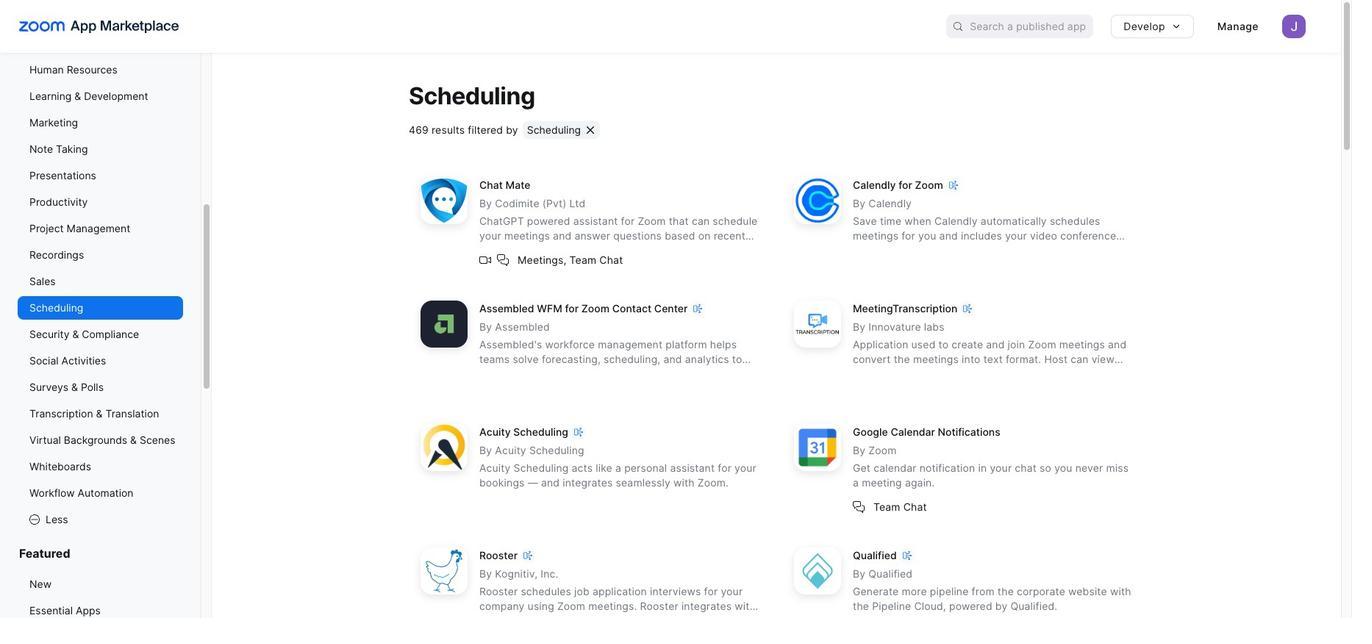 Task type: describe. For each thing, give the bounding box(es) containing it.
helps
[[710, 338, 737, 351]]

scheduling link
[[18, 296, 183, 320]]

0 vertical spatial assembled
[[479, 302, 534, 315]]

by calendly save time when calendly automatically schedules meetings for you and includes your video conference details for every scheduled meeting.
[[853, 197, 1116, 257]]

learning & development link
[[18, 85, 183, 108]]

and inside by acuity scheduling acuity scheduling acts like a personal assistant for your bookings — and integrates seamlessly with zoom.
[[541, 477, 560, 489]]

includes
[[961, 230, 1002, 242]]

workflow automation
[[29, 487, 133, 499]]

meetingtranscription
[[853, 302, 958, 315]]

pipeline
[[872, 600, 911, 613]]

Search text field
[[970, 16, 1094, 37]]

video inside by innovature labs application used to create and join zoom meetings and convert the meetings into text format. host can view and download both video and text files.
[[952, 368, 979, 380]]

backgrounds
[[64, 434, 127, 446]]

into
[[962, 353, 981, 366]]

sales link
[[18, 270, 183, 293]]

both
[[926, 368, 949, 380]]

workforce
[[545, 338, 595, 351]]

and down create
[[982, 368, 1001, 380]]

essential apps link
[[18, 599, 183, 618]]

human resources link
[[18, 58, 183, 82]]

0 vertical spatial qualified
[[853, 550, 897, 562]]

& for transcription
[[96, 407, 103, 420]]

project
[[29, 222, 64, 235]]

great
[[520, 368, 546, 380]]

experiences
[[549, 368, 609, 380]]

schedule
[[713, 215, 758, 227]]

virtual
[[29, 434, 61, 446]]

zoom inside by kognitiv, inc. rooster schedules job application interviews for your company using zoom meetings. rooster integrates with workday ats and google calendar.
[[557, 600, 585, 613]]

miss
[[1106, 462, 1129, 475]]

and inside the by calendly save time when calendly automatically schedules meetings for you and includes your video conference details for every scheduled meeting.
[[939, 230, 958, 242]]

powered inside 'by qualified generate more pipeline from the corporate website with the pipeline cloud, powered by qualified.'
[[949, 600, 993, 613]]

2 vertical spatial rooster
[[640, 600, 679, 613]]

from
[[972, 586, 995, 598]]

files.
[[1026, 368, 1049, 380]]

social activities link
[[18, 349, 183, 373]]

security
[[29, 328, 69, 340]]

meetings up view
[[1059, 338, 1105, 351]]

management
[[598, 338, 663, 351]]

meetings inside the by calendly save time when calendly automatically schedules meetings for you and includes your video conference details for every scheduled meeting.
[[853, 230, 899, 242]]

solve
[[513, 353, 539, 366]]

qualified inside 'by qualified generate more pipeline from the corporate website with the pipeline cloud, powered by qualified.'
[[869, 568, 913, 580]]

for down when
[[902, 230, 915, 242]]

less
[[46, 513, 68, 526]]

meetings inside the chat mate by codimite (pvt) ltd chatgpt powered assistant for zoom that can schedule your meetings and answer questions based on recent messages
[[504, 230, 550, 242]]

1 vertical spatial the
[[998, 586, 1014, 598]]

customers.
[[655, 368, 710, 380]]

by for by calendly save time when calendly automatically schedules meetings for you and includes your video conference details for every scheduled meeting.
[[853, 197, 866, 210]]

meeting
[[862, 477, 902, 489]]

based
[[665, 230, 695, 242]]

you inside the by calendly save time when calendly automatically schedules meetings for you and includes your video conference details for every scheduled meeting.
[[918, 230, 936, 242]]

0 vertical spatial calendly
[[853, 179, 896, 191]]

transcription
[[29, 407, 93, 420]]

meetings,
[[518, 254, 567, 266]]

integrates for a
[[563, 477, 613, 489]]

results
[[432, 124, 465, 136]]

google inside by kognitiv, inc. rooster schedules job application interviews for your company using zoom meetings. rooster integrates with workday ats and google calendar.
[[570, 615, 605, 618]]

job
[[574, 586, 590, 598]]

platform
[[666, 338, 707, 351]]

for inside by assembled assembled's workforce management platform helps teams solve forecasting, scheduling, and analytics to provide great experiences for their customers.
[[612, 368, 626, 380]]

analytics
[[685, 353, 729, 366]]

for right wfm
[[565, 302, 579, 315]]

zoom inside by innovature labs application used to create and join zoom meetings and convert the meetings into text format. host can view and download both video and text files.
[[1028, 338, 1056, 351]]

personal
[[624, 462, 667, 475]]

0 vertical spatial rooster
[[479, 550, 518, 562]]

0 vertical spatial team
[[570, 254, 597, 266]]

for up when
[[899, 179, 912, 191]]

1 vertical spatial calendly
[[869, 197, 912, 210]]

0 horizontal spatial the
[[853, 600, 869, 613]]

for inside the chat mate by codimite (pvt) ltd chatgpt powered assistant for zoom that can schedule your meetings and answer questions based on recent messages
[[621, 215, 635, 227]]

acuity scheduling
[[479, 426, 568, 439]]

calendar
[[874, 462, 917, 475]]

never
[[1076, 462, 1103, 475]]

join
[[1008, 338, 1025, 351]]

integrates for interviews
[[682, 600, 732, 613]]

sales
[[29, 275, 56, 288]]

by acuity scheduling acuity scheduling acts like a personal assistant for your bookings — and integrates seamlessly with zoom.
[[479, 444, 757, 489]]

your inside by kognitiv, inc. rooster schedules job application interviews for your company using zoom meetings. rooster integrates with workday ats and google calendar.
[[721, 586, 743, 598]]

again.
[[905, 477, 935, 489]]

save
[[853, 215, 877, 227]]

get
[[853, 462, 871, 475]]

acts
[[572, 462, 593, 475]]

meetings, team chat
[[518, 254, 623, 266]]

for inside by acuity scheduling acuity scheduling acts like a personal assistant for your bookings — and integrates seamlessly with zoom.
[[718, 462, 732, 475]]

by for by kognitiv, inc. rooster schedules job application interviews for your company using zoom meetings. rooster integrates with workday ats and google calendar.
[[479, 568, 492, 580]]

by inside google calendar notifications by zoom get calendar notification in your chat so you never miss a meeting again.
[[853, 444, 866, 457]]

workflow
[[29, 487, 75, 499]]

messages
[[479, 244, 529, 257]]

your inside the chat mate by codimite (pvt) ltd chatgpt powered assistant for zoom that can schedule your meetings and answer questions based on recent messages
[[479, 230, 501, 242]]

by qualified generate more pipeline from the corporate website with the pipeline cloud, powered by qualified.
[[853, 568, 1132, 613]]

by for by qualified generate more pipeline from the corporate website with the pipeline cloud, powered by qualified.
[[853, 568, 866, 580]]

zoom inside the chat mate by codimite (pvt) ltd chatgpt powered assistant for zoom that can schedule your meetings and answer questions based on recent messages
[[638, 215, 666, 227]]

transcription & translation link
[[18, 402, 183, 426]]

& for learning
[[74, 90, 81, 102]]

questions
[[613, 230, 662, 242]]

1 horizontal spatial chat
[[600, 254, 623, 266]]

bookings
[[479, 477, 525, 489]]

development
[[84, 90, 148, 102]]

develop
[[1124, 20, 1165, 32]]

every
[[906, 244, 933, 257]]

wfm
[[537, 302, 562, 315]]

meetings up both
[[913, 353, 959, 366]]

can inside by innovature labs application used to create and join zoom meetings and convert the meetings into text format. host can view and download both video and text files.
[[1071, 353, 1089, 366]]

zoom.
[[698, 477, 729, 489]]

google calendar notifications by zoom get calendar notification in your chat so you never miss a meeting again.
[[853, 426, 1129, 489]]

to inside by assembled assembled's workforce management platform helps teams solve forecasting, scheduling, and analytics to provide great experiences for their customers.
[[732, 353, 742, 366]]

you inside google calendar notifications by zoom get calendar notification in your chat so you never miss a meeting again.
[[1055, 462, 1073, 475]]

compliance
[[82, 328, 139, 340]]

a inside by acuity scheduling acuity scheduling acts like a personal assistant for your bookings — and integrates seamlessly with zoom.
[[615, 462, 621, 475]]

2 vertical spatial calendly
[[935, 215, 978, 227]]

presentations
[[29, 169, 96, 182]]

in
[[978, 462, 987, 475]]

note taking
[[29, 143, 88, 155]]

surveys & polls
[[29, 381, 104, 393]]

new link
[[18, 573, 183, 596]]

note taking link
[[18, 138, 183, 161]]

by inside 'by qualified generate more pipeline from the corporate website with the pipeline cloud, powered by qualified.'
[[996, 600, 1008, 613]]

surveys & polls link
[[18, 376, 183, 399]]

note
[[29, 143, 53, 155]]

(pvt)
[[543, 197, 567, 210]]

corporate
[[1017, 586, 1065, 598]]

format.
[[1006, 353, 1041, 366]]

workflow automation link
[[18, 482, 183, 505]]

zoom left contact on the left
[[582, 302, 610, 315]]

zoom up when
[[915, 179, 943, 191]]

notification
[[920, 462, 975, 475]]



Task type: vqa. For each thing, say whether or not it's contained in the screenshot.
Audio, within Manage content and information generated in the context of Zoom experiences, which may include audio, video, messages, meeting or chat name, agenda, transcriptions, and responses to polls and Q&A.
no



Task type: locate. For each thing, give the bounding box(es) containing it.
chat mate by codimite (pvt) ltd chatgpt powered assistant for zoom that can schedule your meetings and answer questions based on recent messages
[[479, 179, 758, 257]]

1 vertical spatial video
[[952, 368, 979, 380]]

calendly up save
[[853, 179, 896, 191]]

meetings up the messages
[[504, 230, 550, 242]]

0 vertical spatial powered
[[527, 215, 570, 227]]

for inside by kognitiv, inc. rooster schedules job application interviews for your company using zoom meetings. rooster integrates with workday ats and google calendar.
[[704, 586, 718, 598]]

scheduling button
[[523, 122, 600, 139]]

zoom up the questions on the top of the page
[[638, 215, 666, 227]]

0 horizontal spatial to
[[732, 353, 742, 366]]

productivity
[[29, 196, 88, 208]]

to
[[939, 338, 949, 351], [732, 353, 742, 366]]

1 horizontal spatial to
[[939, 338, 949, 351]]

project management link
[[18, 217, 183, 240]]

1 vertical spatial team
[[874, 501, 901, 513]]

schedules inside by kognitiv, inc. rooster schedules job application interviews for your company using zoom meetings. rooster integrates with workday ats and google calendar.
[[521, 586, 571, 598]]

automatically
[[981, 215, 1047, 227]]

banner
[[0, 0, 1341, 53]]

zoom up host
[[1028, 338, 1056, 351]]

calendly for zoom
[[853, 179, 943, 191]]

and up customers.
[[664, 353, 682, 366]]

center
[[654, 302, 688, 315]]

qualified
[[853, 550, 897, 562], [869, 568, 913, 580]]

and inside by assembled assembled's workforce management platform helps teams solve forecasting, scheduling, and analytics to provide great experiences for their customers.
[[664, 353, 682, 366]]

0 vertical spatial assistant
[[573, 215, 618, 227]]

1 vertical spatial integrates
[[682, 600, 732, 613]]

1 horizontal spatial schedules
[[1050, 215, 1100, 227]]

0 vertical spatial acuity
[[479, 426, 511, 439]]

new
[[29, 578, 52, 590]]

by up chatgpt
[[479, 197, 492, 210]]

to inside by innovature labs application used to create and join zoom meetings and convert the meetings into text format. host can view and download both video and text files.
[[939, 338, 949, 351]]

chat down again.
[[904, 501, 927, 513]]

1 horizontal spatial the
[[894, 353, 910, 366]]

1 horizontal spatial a
[[853, 477, 859, 489]]

0 vertical spatial video
[[1030, 230, 1058, 242]]

1 vertical spatial assembled
[[495, 321, 550, 333]]

host
[[1044, 353, 1068, 366]]

automation
[[78, 487, 133, 499]]

your inside the by calendly save time when calendly automatically schedules meetings for you and includes your video conference details for every scheduled meeting.
[[1005, 230, 1027, 242]]

0 horizontal spatial powered
[[527, 215, 570, 227]]

by up bookings
[[479, 444, 492, 457]]

1 vertical spatial acuity
[[495, 444, 526, 457]]

for right interviews
[[704, 586, 718, 598]]

and right —
[[541, 477, 560, 489]]

video down into
[[952, 368, 979, 380]]

0 horizontal spatial chat
[[479, 179, 503, 191]]

can inside the chat mate by codimite (pvt) ltd chatgpt powered assistant for zoom that can schedule your meetings and answer questions based on recent messages
[[692, 215, 710, 227]]

to down helps
[[732, 353, 742, 366]]

scheduling inside button
[[527, 124, 581, 136]]

0 vertical spatial chat
[[479, 179, 503, 191]]

presentations link
[[18, 164, 183, 188]]

powered down from
[[949, 600, 993, 613]]

meeting.
[[991, 244, 1034, 257]]

you right so
[[1055, 462, 1073, 475]]

1 vertical spatial schedules
[[521, 586, 571, 598]]

by for by assembled assembled's workforce management platform helps teams solve forecasting, scheduling, and analytics to provide great experiences for their customers.
[[479, 321, 492, 333]]

powered inside the chat mate by codimite (pvt) ltd chatgpt powered assistant for zoom that can schedule your meetings and answer questions based on recent messages
[[527, 215, 570, 227]]

marketing link
[[18, 111, 183, 135]]

google up get
[[853, 426, 888, 439]]

1 vertical spatial by
[[996, 600, 1008, 613]]

assistant inside by acuity scheduling acuity scheduling acts like a personal assistant for your bookings — and integrates seamlessly with zoom.
[[670, 462, 715, 475]]

&
[[74, 90, 81, 102], [72, 328, 79, 340], [71, 381, 78, 393], [96, 407, 103, 420], [130, 434, 137, 446]]

and up meetings, team chat
[[553, 230, 572, 242]]

team down meeting
[[874, 501, 901, 513]]

can left view
[[1071, 353, 1089, 366]]

1 horizontal spatial can
[[1071, 353, 1089, 366]]

conference
[[1060, 230, 1116, 242]]

for up zoom.
[[718, 462, 732, 475]]

by inside the by calendly save time when calendly automatically schedules meetings for you and includes your video conference details for every scheduled meeting.
[[853, 197, 866, 210]]

by inside by innovature labs application used to create and join zoom meetings and convert the meetings into text format. host can view and download both video and text files.
[[853, 321, 866, 333]]

provide
[[479, 368, 517, 380]]

social activities
[[29, 354, 106, 367]]

0 vertical spatial the
[[894, 353, 910, 366]]

0 vertical spatial can
[[692, 215, 710, 227]]

and up view
[[1108, 338, 1127, 351]]

more
[[902, 586, 927, 598]]

filtered
[[468, 124, 503, 136]]

chat left mate
[[479, 179, 503, 191]]

rooster down interviews
[[640, 600, 679, 613]]

0 horizontal spatial can
[[692, 215, 710, 227]]

2 horizontal spatial the
[[998, 586, 1014, 598]]

social
[[29, 354, 59, 367]]

0 horizontal spatial team
[[570, 254, 597, 266]]

& left the polls
[[71, 381, 78, 393]]

answer
[[575, 230, 611, 242]]

by left "kognitiv,"
[[479, 568, 492, 580]]

manage button
[[1206, 15, 1271, 38]]

schedules up conference
[[1050, 215, 1100, 227]]

1 vertical spatial a
[[853, 477, 859, 489]]

and inside the chat mate by codimite (pvt) ltd chatgpt powered assistant for zoom that can schedule your meetings and answer questions based on recent messages
[[553, 230, 572, 242]]

0 vertical spatial you
[[918, 230, 936, 242]]

video inside the by calendly save time when calendly automatically schedules meetings for you and includes your video conference details for every scheduled meeting.
[[1030, 230, 1058, 242]]

can
[[692, 215, 710, 227], [1071, 353, 1089, 366]]

for down scheduling,
[[612, 368, 626, 380]]

chat down answer
[[600, 254, 623, 266]]

text right into
[[984, 353, 1003, 366]]

by inside by assembled assembled's workforce management platform helps teams solve forecasting, scheduling, and analytics to provide great experiences for their customers.
[[479, 321, 492, 333]]

their
[[629, 368, 652, 380]]

by inside 'by qualified generate more pipeline from the corporate website with the pipeline cloud, powered by qualified.'
[[853, 568, 866, 580]]

search a published app element
[[947, 15, 1094, 38]]

application
[[593, 586, 647, 598]]

meetings up details
[[853, 230, 899, 242]]

the down generate
[[853, 600, 869, 613]]

on
[[698, 230, 711, 242]]

assistant up answer
[[573, 215, 618, 227]]

chat inside the chat mate by codimite (pvt) ltd chatgpt powered assistant for zoom that can schedule your meetings and answer questions based on recent messages
[[479, 179, 503, 191]]

chat
[[479, 179, 503, 191], [600, 254, 623, 266], [904, 501, 927, 513]]

video down "automatically"
[[1030, 230, 1058, 242]]

whiteboards link
[[18, 455, 183, 479]]

—
[[528, 477, 538, 489]]

0 vertical spatial a
[[615, 462, 621, 475]]

schedules inside the by calendly save time when calendly automatically schedules meetings for you and includes your video conference details for every scheduled meeting.
[[1050, 215, 1100, 227]]

taking
[[56, 143, 88, 155]]

1 vertical spatial qualified
[[869, 568, 913, 580]]

like
[[596, 462, 612, 475]]

for up the questions on the top of the page
[[621, 215, 635, 227]]

1 horizontal spatial google
[[853, 426, 888, 439]]

assembled inside by assembled assembled's workforce management platform helps teams solve forecasting, scheduling, and analytics to provide great experiences for their customers.
[[495, 321, 550, 333]]

0 horizontal spatial a
[[615, 462, 621, 475]]

banner containing develop
[[0, 0, 1341, 53]]

with inside by kognitiv, inc. rooster schedules job application interviews for your company using zoom meetings. rooster integrates with workday ats and google calendar.
[[735, 600, 756, 613]]

by up save
[[853, 197, 866, 210]]

1 vertical spatial google
[[570, 615, 605, 618]]

by for by acuity scheduling acuity scheduling acts like a personal assistant for your bookings — and integrates seamlessly with zoom.
[[479, 444, 492, 457]]

1 vertical spatial powered
[[949, 600, 993, 613]]

0 horizontal spatial google
[[570, 615, 605, 618]]

integrates
[[563, 477, 613, 489], [682, 600, 732, 613]]

a
[[615, 462, 621, 475], [853, 477, 859, 489]]

codimite
[[495, 197, 540, 210]]

2 vertical spatial with
[[735, 600, 756, 613]]

you up every
[[918, 230, 936, 242]]

by inside by kognitiv, inc. rooster schedules job application interviews for your company using zoom meetings. rooster integrates with workday ats and google calendar.
[[479, 568, 492, 580]]

0 vertical spatial google
[[853, 426, 888, 439]]

zoom down job
[[557, 600, 585, 613]]

1 vertical spatial text
[[1004, 368, 1023, 380]]

company
[[479, 600, 525, 613]]

1 horizontal spatial powered
[[949, 600, 993, 613]]

for left every
[[889, 244, 903, 257]]

1 horizontal spatial assistant
[[670, 462, 715, 475]]

& for surveys
[[71, 381, 78, 393]]

2 vertical spatial chat
[[904, 501, 927, 513]]

team chat
[[874, 501, 927, 513]]

& down human resources
[[74, 90, 81, 102]]

scheduled
[[936, 244, 988, 257]]

by inside by acuity scheduling acuity scheduling acts like a personal assistant for your bookings — and integrates seamlessly with zoom.
[[479, 444, 492, 457]]

develop button
[[1111, 15, 1194, 38]]

zoom up 'calendar'
[[869, 444, 897, 457]]

interviews
[[650, 586, 701, 598]]

rooster
[[479, 550, 518, 562], [479, 586, 518, 598], [640, 600, 679, 613]]

featured
[[19, 546, 70, 561]]

recent
[[714, 230, 746, 242]]

assistant inside the chat mate by codimite (pvt) ltd chatgpt powered assistant for zoom that can schedule your meetings and answer questions based on recent messages
[[573, 215, 618, 227]]

assistant up zoom.
[[670, 462, 715, 475]]

polls
[[81, 381, 104, 393]]

you
[[918, 230, 936, 242], [1055, 462, 1073, 475]]

with inside by acuity scheduling acuity scheduling acts like a personal assistant for your bookings — and integrates seamlessly with zoom.
[[674, 477, 695, 489]]

1 horizontal spatial you
[[1055, 462, 1073, 475]]

acuity
[[479, 426, 511, 439], [495, 444, 526, 457], [479, 462, 511, 475]]

forecasting,
[[542, 353, 601, 366]]

your inside google calendar notifications by zoom get calendar notification in your chat so you never miss a meeting again.
[[990, 462, 1012, 475]]

1 vertical spatial can
[[1071, 353, 1089, 366]]

time
[[880, 215, 902, 227]]

& right the security
[[72, 328, 79, 340]]

kognitiv,
[[495, 568, 538, 580]]

recordings
[[29, 249, 84, 261]]

1 horizontal spatial text
[[1004, 368, 1023, 380]]

with inside 'by qualified generate more pipeline from the corporate website with the pipeline cloud, powered by qualified.'
[[1110, 586, 1132, 598]]

human resources
[[29, 63, 117, 76]]

integrates down "acts"
[[563, 477, 613, 489]]

1 vertical spatial assistant
[[670, 462, 715, 475]]

0 horizontal spatial you
[[918, 230, 936, 242]]

and down using
[[548, 615, 567, 618]]

by for by innovature labs application used to create and join zoom meetings and convert the meetings into text format. host can view and download both video and text files.
[[853, 321, 866, 333]]

2 horizontal spatial with
[[1110, 586, 1132, 598]]

the up 'download' at the right bottom of the page
[[894, 353, 910, 366]]

team down answer
[[570, 254, 597, 266]]

ats
[[526, 615, 545, 618]]

0 vertical spatial to
[[939, 338, 949, 351]]

1 horizontal spatial with
[[735, 600, 756, 613]]

assembled
[[479, 302, 534, 315], [495, 321, 550, 333]]

& left scenes
[[130, 434, 137, 446]]

surveys
[[29, 381, 68, 393]]

by up generate
[[853, 568, 866, 580]]

by right filtered
[[506, 124, 518, 136]]

the inside by innovature labs application used to create and join zoom meetings and convert the meetings into text format. host can view and download both video and text files.
[[894, 353, 910, 366]]

text down format.
[[1004, 368, 1023, 380]]

0 horizontal spatial integrates
[[563, 477, 613, 489]]

by inside the chat mate by codimite (pvt) ltd chatgpt powered assistant for zoom that can schedule your meetings and answer questions based on recent messages
[[479, 197, 492, 210]]

your inside by acuity scheduling acuity scheduling acts like a personal assistant for your bookings — and integrates seamlessly with zoom.
[[735, 462, 757, 475]]

generate
[[853, 586, 899, 598]]

0 horizontal spatial video
[[952, 368, 979, 380]]

2 horizontal spatial chat
[[904, 501, 927, 513]]

can up the on
[[692, 215, 710, 227]]

1 vertical spatial with
[[1110, 586, 1132, 598]]

a right 'like'
[[615, 462, 621, 475]]

chat
[[1015, 462, 1037, 475]]

0 vertical spatial integrates
[[563, 477, 613, 489]]

1 horizontal spatial team
[[874, 501, 901, 513]]

integrates inside by kognitiv, inc. rooster schedules job application interviews for your company using zoom meetings. rooster integrates with workday ats and google calendar.
[[682, 600, 732, 613]]

assembled wfm for zoom contact center
[[479, 302, 688, 315]]

1 horizontal spatial integrates
[[682, 600, 732, 613]]

google inside google calendar notifications by zoom get calendar notification in your chat so you never miss a meeting again.
[[853, 426, 888, 439]]

1 vertical spatial chat
[[600, 254, 623, 266]]

a down get
[[853, 477, 859, 489]]

learning & development
[[29, 90, 148, 102]]

and down the convert
[[853, 368, 872, 380]]

rooster up company
[[479, 586, 518, 598]]

calendly up includes
[[935, 215, 978, 227]]

0 horizontal spatial assistant
[[573, 215, 618, 227]]

0 vertical spatial with
[[674, 477, 695, 489]]

by assembled assembled's workforce management platform helps teams solve forecasting, scheduling, and analytics to provide great experiences for their customers.
[[479, 321, 742, 380]]

0 horizontal spatial schedules
[[521, 586, 571, 598]]

the right from
[[998, 586, 1014, 598]]

469
[[409, 124, 429, 136]]

1 horizontal spatial video
[[1030, 230, 1058, 242]]

so
[[1040, 462, 1052, 475]]

by up get
[[853, 444, 866, 457]]

calendly up the time
[[869, 197, 912, 210]]

innovature
[[869, 321, 921, 333]]

productivity link
[[18, 190, 183, 214]]

powered
[[527, 215, 570, 227], [949, 600, 993, 613]]

for
[[899, 179, 912, 191], [621, 215, 635, 227], [902, 230, 915, 242], [889, 244, 903, 257], [565, 302, 579, 315], [612, 368, 626, 380], [718, 462, 732, 475], [704, 586, 718, 598]]

by up the application
[[853, 321, 866, 333]]

transcription & translation
[[29, 407, 159, 420]]

by up assembled's in the left of the page
[[479, 321, 492, 333]]

0 vertical spatial by
[[506, 124, 518, 136]]

calendar.
[[608, 615, 655, 618]]

1 horizontal spatial by
[[996, 600, 1008, 613]]

website
[[1068, 586, 1107, 598]]

2 vertical spatial acuity
[[479, 462, 511, 475]]

0 horizontal spatial with
[[674, 477, 695, 489]]

management
[[67, 222, 130, 235]]

rooster up "kognitiv,"
[[479, 550, 518, 562]]

integrates down interviews
[[682, 600, 732, 613]]

0 vertical spatial text
[[984, 353, 1003, 366]]

virtual backgrounds & scenes link
[[18, 429, 183, 452]]

a inside google calendar notifications by zoom get calendar notification in your chat so you never miss a meeting again.
[[853, 477, 859, 489]]

google down job
[[570, 615, 605, 618]]

zoom
[[915, 179, 943, 191], [638, 215, 666, 227], [582, 302, 610, 315], [1028, 338, 1056, 351], [869, 444, 897, 457], [557, 600, 585, 613]]

1 vertical spatial rooster
[[479, 586, 518, 598]]

and up scheduled
[[939, 230, 958, 242]]

0 vertical spatial schedules
[[1050, 215, 1100, 227]]

integrates inside by acuity scheduling acuity scheduling acts like a personal assistant for your bookings — and integrates seamlessly with zoom.
[[563, 477, 613, 489]]

1 vertical spatial to
[[732, 353, 742, 366]]

& inside 'link'
[[130, 434, 137, 446]]

and left join
[[986, 338, 1005, 351]]

powered down (pvt)
[[527, 215, 570, 227]]

1 vertical spatial you
[[1055, 462, 1073, 475]]

& for security
[[72, 328, 79, 340]]

& down the "surveys & polls" link
[[96, 407, 103, 420]]

zoom inside google calendar notifications by zoom get calendar notification in your chat so you never miss a meeting again.
[[869, 444, 897, 457]]

0 horizontal spatial text
[[984, 353, 1003, 366]]

apps
[[76, 604, 101, 617]]

and inside by kognitiv, inc. rooster schedules job application interviews for your company using zoom meetings. rooster integrates with workday ats and google calendar.
[[548, 615, 567, 618]]

2 vertical spatial the
[[853, 600, 869, 613]]

by left qualified.
[[996, 600, 1008, 613]]

to down labs
[[939, 338, 949, 351]]

when
[[905, 215, 932, 227]]

human
[[29, 63, 64, 76]]

0 horizontal spatial by
[[506, 124, 518, 136]]

schedules up using
[[521, 586, 571, 598]]

pipeline
[[930, 586, 969, 598]]

teams
[[479, 353, 510, 366]]



